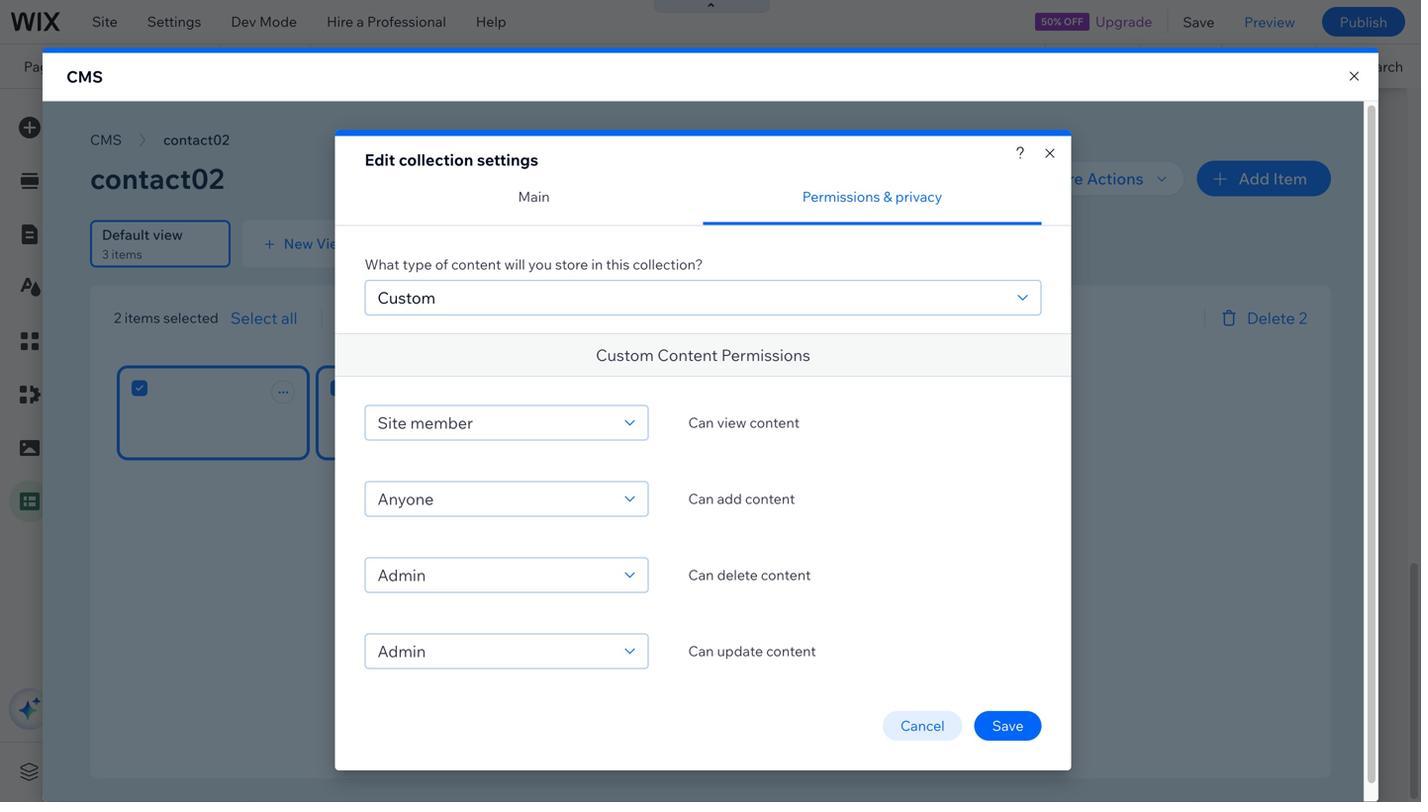 Task type: vqa. For each thing, say whether or not it's contained in the screenshot.
LOGO
no



Task type: locate. For each thing, give the bounding box(es) containing it.
contact02
[[323, 233, 388, 250]]

1 horizontal spatial a
[[419, 181, 426, 198]]

2 horizontal spatial a
[[438, 763, 446, 781]]

collections
[[304, 160, 378, 178], [271, 181, 344, 198]]

created
[[347, 181, 396, 198]]

search button
[[1317, 45, 1421, 88]]

more
[[124, 228, 158, 245]]

search
[[1358, 58, 1404, 75]]

0 horizontal spatial a
[[357, 13, 364, 30]]

a right by
[[419, 181, 426, 198]]

collections up created
[[304, 160, 378, 178]]

by
[[400, 181, 415, 198]]

0 vertical spatial collections
[[304, 160, 378, 178]]

a right add
[[438, 763, 446, 781]]

site
[[429, 181, 452, 198]]

add a preset
[[408, 763, 491, 781]]

mode
[[259, 13, 297, 30]]

a inside your collections collections created by a site collaborator.
[[419, 181, 426, 198]]

50% off
[[1042, 15, 1084, 28]]

dev
[[231, 13, 256, 30]]

site
[[92, 13, 118, 30]]

cms
[[66, 67, 103, 86]]

2 vertical spatial a
[[438, 763, 446, 781]]

a for add
[[438, 763, 446, 781]]

a inside button
[[438, 763, 446, 781]]

help
[[476, 13, 507, 30]]

preview button
[[1230, 0, 1311, 44]]

1 vertical spatial a
[[419, 181, 426, 198]]

main
[[84, 160, 116, 178]]

0 vertical spatial a
[[357, 13, 364, 30]]

professional
[[367, 13, 446, 30]]

publish button
[[1322, 7, 1406, 37]]

a right the 'hire'
[[357, 13, 364, 30]]

collections down your
[[271, 181, 344, 198]]

a
[[357, 13, 364, 30], [419, 181, 426, 198], [438, 763, 446, 781]]

1 vertical spatial collections
[[271, 181, 344, 198]]



Task type: describe. For each thing, give the bounding box(es) containing it.
upgrade
[[1096, 13, 1153, 30]]

projects
[[75, 58, 149, 75]]

publish
[[1340, 13, 1388, 30]]

50%
[[1042, 15, 1062, 28]]

your collections collections created by a site collaborator.
[[271, 160, 536, 198]]

settings
[[147, 13, 201, 30]]

add a preset button
[[408, 763, 491, 781]]

form
[[395, 252, 424, 267]]

save
[[1183, 13, 1215, 30]]

learn
[[84, 228, 121, 245]]

preview
[[1245, 13, 1296, 30]]

add
[[408, 763, 435, 781]]

off
[[1064, 15, 1084, 28]]

dev mode
[[231, 13, 297, 30]]

contact02 permissions: form submissions
[[323, 233, 495, 267]]

preset
[[449, 763, 491, 781]]

collaborator.
[[455, 181, 536, 198]]

submissions
[[427, 252, 495, 267]]

your
[[271, 160, 301, 178]]

save button
[[1168, 0, 1230, 44]]

learn more
[[84, 228, 158, 245]]

permissions:
[[323, 252, 392, 267]]

hire a professional
[[327, 13, 446, 30]]

a for hire
[[357, 13, 364, 30]]

hire
[[327, 13, 354, 30]]



